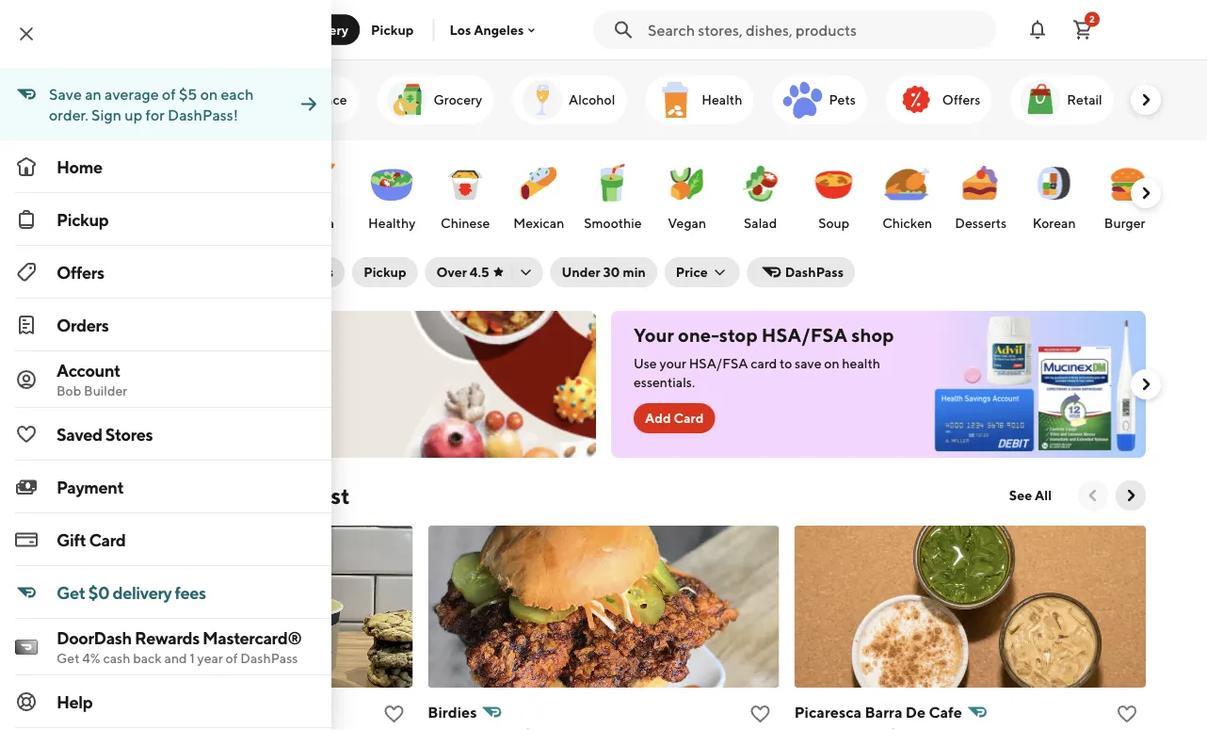 Task type: vqa. For each thing, say whether or not it's contained in the screenshot.
the top the fees
yes



Task type: describe. For each thing, give the bounding box(es) containing it.
korean
[[1033, 215, 1076, 231]]

2 delivery from the top
[[113, 582, 172, 602]]

delivery fees:
[[73, 264, 161, 280]]

birdies link
[[428, 699, 780, 730]]

builder
[[84, 383, 127, 398]]

0 vertical spatial hsa/fsa
[[762, 324, 848, 346]]

alcohol
[[569, 92, 615, 107]]

$0 inside $0 delivery fees, reduced service fees with dashpass
[[84, 350, 109, 373]]

health image
[[653, 77, 698, 122]]

convenience link
[[211, 75, 358, 124]]

of inside doordash rewards mastercard® get 4% cash back and 1 year of dashpass
[[226, 650, 238, 666]]

of inside save an average of $5 on each order. sign up for dashpass!
[[162, 85, 176, 103]]

offers inside button
[[294, 264, 334, 280]]

min
[[623, 264, 646, 280]]

over 4.5 button
[[425, 257, 543, 287]]

try dashpass now
[[95, 414, 207, 430]]

4%
[[82, 650, 100, 666]]

pets
[[829, 92, 856, 107]]

delivery inside $0 delivery fees, reduced service fees with dashpass
[[112, 350, 182, 373]]

grocery link
[[377, 75, 494, 124]]

chinese
[[441, 215, 490, 231]]

your
[[634, 324, 674, 346]]

card for gift card
[[89, 529, 126, 550]]

fees,
[[186, 350, 228, 373]]

dashpass up service on the left of the page
[[107, 325, 164, 341]]

dashmart link
[[65, 75, 192, 124]]

help link
[[0, 675, 332, 728]]

pickup for the top pickup button
[[371, 22, 414, 37]]

flowers image
[[1140, 77, 1186, 122]]

$0 delivery fees, reduced service fees with dashpass
[[84, 350, 317, 395]]

vegan
[[668, 215, 707, 231]]

reduced
[[232, 350, 305, 373]]

add card
[[645, 410, 704, 426]]

click to add this store to your saved list image for picaresca barra de cafe
[[1116, 703, 1139, 725]]

convenience
[[267, 92, 347, 107]]

alcohol link
[[512, 75, 627, 124]]

dashpass inside button
[[117, 414, 175, 430]]

notification bell image
[[1027, 18, 1049, 41]]

see all link
[[998, 480, 1064, 511]]

$0 inside get $0 delivery fees link
[[88, 582, 110, 602]]

card for add card
[[674, 410, 704, 426]]

dashmart
[[122, 92, 181, 107]]

cafe
[[929, 703, 963, 721]]

breakfast
[[252, 482, 350, 509]]

delivery for delivery fees:
[[73, 264, 123, 280]]

de
[[906, 703, 926, 721]]

all
[[1035, 487, 1052, 503]]

2
[[1090, 14, 1095, 24]]

1 vertical spatial fees
[[175, 582, 206, 602]]

salad
[[744, 215, 777, 231]]

with
[[191, 373, 230, 395]]

dashpass inside $0 delivery fees, reduced service fees with dashpass
[[233, 373, 317, 395]]

1 vertical spatial pickup button
[[352, 257, 418, 287]]

fees:
[[126, 264, 158, 280]]

retail image
[[1019, 77, 1064, 122]]

each
[[221, 85, 254, 103]]

account bob builder
[[57, 360, 127, 398]]

under 30 min
[[562, 264, 646, 280]]

retail
[[1068, 92, 1103, 107]]

0 horizontal spatial offers link
[[0, 246, 332, 299]]

payment link
[[0, 461, 332, 513]]

most searched for breakfast
[[61, 482, 350, 509]]

average
[[105, 85, 159, 103]]

1
[[190, 650, 195, 666]]

under
[[562, 264, 601, 280]]

breakfast
[[67, 215, 124, 231]]

1 vertical spatial pickup
[[57, 209, 109, 229]]

pizza
[[303, 215, 334, 231]]

previous button of carousel image
[[1084, 486, 1103, 505]]

desserts
[[955, 215, 1007, 231]]

1 items, open order cart image
[[1072, 18, 1095, 41]]

add card button
[[634, 403, 715, 433]]

1 horizontal spatial for
[[218, 482, 248, 509]]

sign
[[91, 106, 122, 124]]

shop
[[852, 324, 894, 346]]

rewards
[[135, 627, 200, 648]]

fees inside $0 delivery fees, reduced service fees with dashpass
[[150, 373, 187, 395]]

save
[[49, 85, 82, 103]]

click to add this store to your saved list image for birdies
[[750, 703, 772, 725]]

on inside save an average of $5 on each order. sign up for dashpass!
[[200, 85, 218, 103]]

gift
[[57, 529, 86, 550]]

frank
[[61, 702, 101, 720]]

get inside doordash rewards mastercard® get 4% cash back and 1 year of dashpass
[[57, 650, 80, 666]]

one-
[[678, 324, 720, 346]]

offers button
[[260, 257, 345, 287]]

orders link
[[0, 299, 332, 351]]



Task type: locate. For each thing, give the bounding box(es) containing it.
0 vertical spatial get
[[57, 582, 85, 602]]

1 vertical spatial for
[[218, 482, 248, 509]]

try
[[95, 414, 114, 430]]

get
[[57, 582, 85, 602], [57, 650, 80, 666]]

cash
[[103, 650, 130, 666]]

hsa/fsa
[[762, 324, 848, 346], [689, 356, 748, 371]]

1 horizontal spatial offers
[[294, 264, 334, 280]]

dashpass down mastercard®
[[240, 650, 298, 666]]

year
[[197, 650, 223, 666]]

card inside add card button
[[674, 410, 704, 426]]

2 button
[[1064, 11, 1102, 49]]

$0
[[84, 350, 109, 373], [88, 582, 110, 602]]

most
[[61, 482, 114, 509]]

los angeles
[[450, 22, 524, 37]]

4.5
[[470, 264, 489, 280]]

2 horizontal spatial click to add this store to your saved list image
[[1116, 703, 1139, 725]]

fees up "rewards"
[[175, 582, 206, 602]]

grocery
[[434, 92, 482, 107]]

searched
[[119, 482, 214, 509]]

picaresca barra de cafe link
[[795, 699, 1146, 730]]

delivery button
[[286, 15, 360, 45]]

stop
[[719, 324, 758, 346]]

1 vertical spatial hsa/fsa
[[689, 356, 748, 371]]

2 horizontal spatial offers
[[943, 92, 981, 107]]

delivery
[[112, 350, 182, 373], [113, 582, 172, 602]]

0 vertical spatial of
[[162, 85, 176, 103]]

orders
[[57, 315, 109, 335]]

$5
[[179, 85, 197, 103]]

1 vertical spatial on
[[825, 356, 840, 371]]

pickup button
[[360, 15, 425, 45], [352, 257, 418, 287]]

retail link
[[1011, 75, 1114, 124]]

card inside the 'gift card' link
[[89, 529, 126, 550]]

payment
[[57, 477, 124, 497]]

over
[[437, 264, 467, 280]]

chicken
[[883, 215, 933, 231]]

1 vertical spatial offers link
[[0, 246, 332, 299]]

fees up try dashpass now
[[150, 373, 187, 395]]

0 horizontal spatial on
[[200, 85, 218, 103]]

1 vertical spatial delivery
[[73, 264, 123, 280]]

on inside your one-stop hsa/fsa shop use your hsa/fsa card to save on health essentials.
[[825, 356, 840, 371]]

picaresca barra de cafe
[[795, 703, 963, 721]]

1 click to add this store to your saved list image from the left
[[383, 703, 405, 725]]

over 4.5
[[437, 264, 489, 280]]

your one-stop hsa/fsa shop use your hsa/fsa card to save on health essentials.
[[634, 324, 894, 390]]

$0 up doordash
[[88, 582, 110, 602]]

los angeles button
[[450, 22, 539, 37]]

coffee
[[105, 702, 153, 720]]

0 horizontal spatial for
[[146, 106, 165, 124]]

delivery fees: button
[[61, 257, 253, 287]]

saved
[[57, 424, 102, 444]]

delivery left fees:
[[73, 264, 123, 280]]

account
[[57, 360, 120, 380]]

1 horizontal spatial delivery
[[298, 22, 349, 37]]

card right add
[[674, 410, 704, 426]]

3 click to add this store to your saved list image from the left
[[1116, 703, 1139, 725]]

pickup button left 'los'
[[360, 15, 425, 45]]

0 vertical spatial for
[[146, 106, 165, 124]]

grocery image
[[385, 77, 430, 122]]

convenience image
[[218, 77, 264, 122]]

pickup
[[371, 22, 414, 37], [57, 209, 109, 229], [364, 264, 406, 280]]

picaresca
[[795, 703, 862, 721]]

of right year
[[226, 650, 238, 666]]

2 click to add this store to your saved list image from the left
[[750, 703, 772, 725]]

0 vertical spatial delivery
[[298, 22, 349, 37]]

pickup down the home
[[57, 209, 109, 229]]

next button of carousel image
[[1137, 90, 1156, 109], [1137, 184, 1156, 203], [1137, 375, 1156, 394], [1122, 486, 1141, 505]]

0 vertical spatial $0
[[84, 350, 109, 373]]

offers right offers image
[[943, 92, 981, 107]]

save an average of $5 on each order. sign up for dashpass! status
[[0, 68, 298, 140]]

get $0 delivery fees link
[[0, 566, 332, 619]]

hsa/fsa up save
[[762, 324, 848, 346]]

dashpass inside doordash rewards mastercard® get 4% cash back and 1 year of dashpass
[[240, 650, 298, 666]]

0 vertical spatial offers link
[[886, 75, 992, 124]]

doordash rewards mastercard® get 4% cash back and 1 year of dashpass
[[57, 627, 302, 666]]

barra
[[865, 703, 903, 721]]

up
[[125, 106, 143, 124]]

0 vertical spatial on
[[200, 85, 218, 103]]

1 horizontal spatial hsa/fsa
[[762, 324, 848, 346]]

1 get from the top
[[57, 582, 85, 602]]

pets image
[[780, 77, 826, 122]]

click to add this store to your saved list image
[[383, 703, 405, 725], [750, 703, 772, 725], [1116, 703, 1139, 725]]

and
[[164, 650, 187, 666]]

0 horizontal spatial click to add this store to your saved list image
[[383, 703, 405, 725]]

alcohol image
[[520, 77, 565, 122]]

card
[[674, 410, 704, 426], [89, 529, 126, 550]]

los
[[450, 22, 471, 37]]

0 horizontal spatial hsa/fsa
[[689, 356, 748, 371]]

1 horizontal spatial of
[[226, 650, 238, 666]]

health
[[702, 92, 743, 107]]

to
[[780, 356, 792, 371]]

offers down breakfast
[[57, 262, 104, 282]]

your
[[660, 356, 687, 371]]

delivery up convenience in the left of the page
[[298, 22, 349, 37]]

add
[[645, 410, 671, 426]]

close image
[[15, 23, 38, 45]]

pickup button down healthy
[[352, 257, 418, 287]]

for right searched
[[218, 482, 248, 509]]

frank coffee link
[[61, 699, 413, 730]]

delivery up service on the left of the page
[[112, 350, 182, 373]]

get up doordash
[[57, 582, 85, 602]]

dashpass down soup
[[785, 264, 844, 280]]

mastercard®
[[203, 627, 302, 648]]

1 vertical spatial delivery
[[113, 582, 172, 602]]

back
[[133, 650, 162, 666]]

for right "up"
[[146, 106, 165, 124]]

offers down 'pizza' at the left top of page
[[294, 264, 334, 280]]

dashpass inside button
[[785, 264, 844, 280]]

0 horizontal spatial offers
[[57, 262, 104, 282]]

bob
[[57, 383, 81, 398]]

now
[[178, 414, 207, 430]]

0 horizontal spatial card
[[89, 529, 126, 550]]

delivery for delivery
[[298, 22, 349, 37]]

on right $5
[[200, 85, 218, 103]]

pickup left 'los'
[[371, 22, 414, 37]]

use
[[634, 356, 657, 371]]

30
[[603, 264, 620, 280]]

most searched for breakfast link
[[61, 480, 350, 511]]

1 vertical spatial of
[[226, 650, 238, 666]]

1 delivery from the top
[[112, 350, 182, 373]]

see
[[1010, 487, 1033, 503]]

frank coffee
[[61, 702, 153, 720]]

save an average of $5 on each order. sign up for dashpass! link
[[0, 68, 332, 140]]

smoothie
[[584, 215, 642, 231]]

1 horizontal spatial on
[[825, 356, 840, 371]]

dashmart image
[[73, 77, 118, 122]]

save
[[795, 356, 822, 371]]

1 horizontal spatial card
[[674, 410, 704, 426]]

pickup down healthy
[[364, 264, 406, 280]]

get $0 delivery fees
[[57, 582, 206, 602]]

1 vertical spatial get
[[57, 650, 80, 666]]

0 horizontal spatial of
[[162, 85, 176, 103]]

card right gift
[[89, 529, 126, 550]]

1 vertical spatial card
[[89, 529, 126, 550]]

pickup for the bottom pickup button
[[364, 264, 406, 280]]

2 vertical spatial pickup
[[364, 264, 406, 280]]

dashpass right try
[[117, 414, 175, 430]]

health
[[842, 356, 881, 371]]

get inside get $0 delivery fees link
[[57, 582, 85, 602]]

birdies
[[428, 703, 477, 721]]

0 vertical spatial delivery
[[112, 350, 182, 373]]

0 vertical spatial pickup button
[[360, 15, 425, 45]]

1 vertical spatial $0
[[88, 582, 110, 602]]

get left 4%
[[57, 650, 80, 666]]

soup
[[819, 215, 850, 231]]

1 horizontal spatial offers link
[[886, 75, 992, 124]]

mexican
[[514, 215, 565, 231]]

delivery up "rewards"
[[113, 582, 172, 602]]

service
[[84, 373, 146, 395]]

on right save
[[825, 356, 840, 371]]

home
[[57, 156, 102, 177]]

0 vertical spatial card
[[674, 410, 704, 426]]

for inside save an average of $5 on each order. sign up for dashpass!
[[146, 106, 165, 124]]

card
[[751, 356, 777, 371]]

order.
[[49, 106, 88, 124]]

essentials.
[[634, 374, 695, 390]]

$0 up service on the left of the page
[[84, 350, 109, 373]]

see all
[[1010, 487, 1052, 503]]

doordash
[[57, 627, 132, 648]]

of left $5
[[162, 85, 176, 103]]

hsa/fsa down one-
[[689, 356, 748, 371]]

dashpass down reduced
[[233, 373, 317, 395]]

an
[[85, 85, 102, 103]]

0 vertical spatial pickup
[[371, 22, 414, 37]]

delivery inside delivery fees: button
[[73, 264, 123, 280]]

2 get from the top
[[57, 650, 80, 666]]

under 30 min button
[[551, 257, 657, 287]]

0 vertical spatial fees
[[150, 373, 187, 395]]

offers image
[[894, 77, 939, 122]]

1 horizontal spatial click to add this store to your saved list image
[[750, 703, 772, 725]]

delivery inside delivery button
[[298, 22, 349, 37]]

delivery
[[298, 22, 349, 37], [73, 264, 123, 280]]

price
[[676, 264, 708, 280]]

0 horizontal spatial delivery
[[73, 264, 123, 280]]



